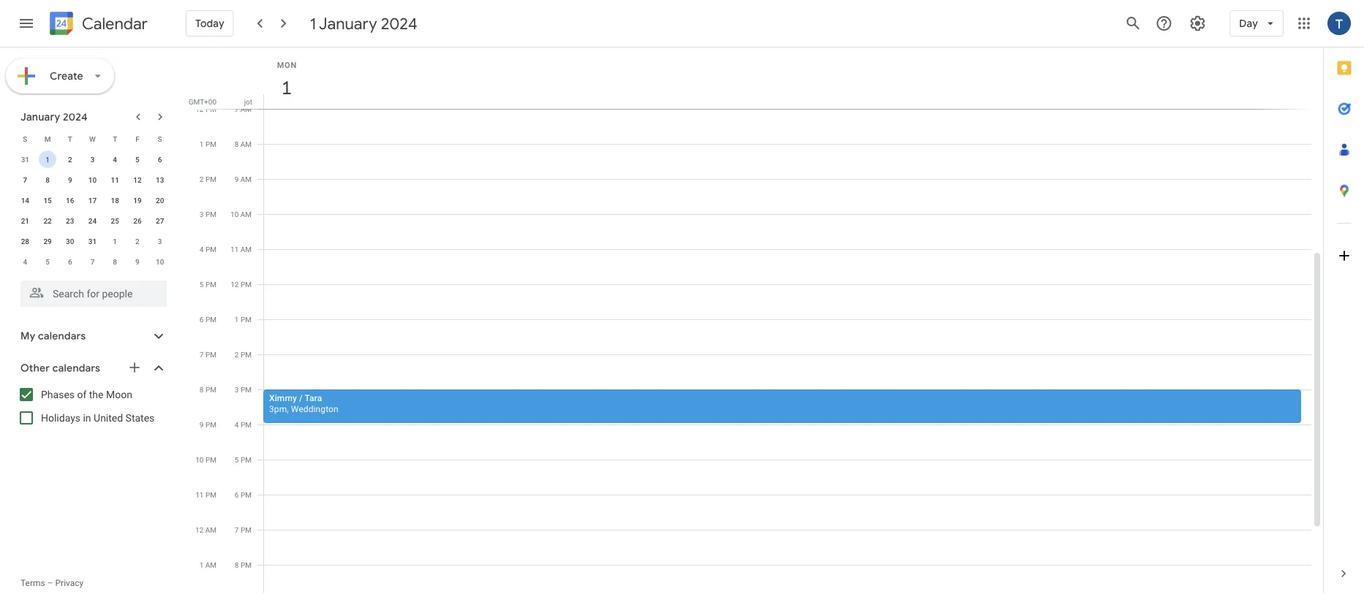 Task type: vqa. For each thing, say whether or not it's contained in the screenshot.
31 associated with 31 Element
yes



Task type: describe. For each thing, give the bounding box(es) containing it.
15
[[43, 196, 52, 205]]

4 up 11 element
[[113, 155, 117, 164]]

9 february element
[[129, 253, 146, 271]]

1 vertical spatial 3 pm
[[235, 386, 252, 394]]

row group containing 31
[[14, 149, 171, 272]]

mon
[[277, 60, 297, 70]]

9 am
[[235, 175, 252, 184]]

row containing 7
[[14, 170, 171, 190]]

create
[[50, 70, 83, 83]]

1 am
[[200, 561, 217, 570]]

6 inside "element"
[[68, 258, 72, 266]]

0 horizontal spatial 5 pm
[[200, 280, 217, 289]]

1 vertical spatial 4 pm
[[235, 421, 252, 430]]

10 element
[[84, 171, 101, 189]]

w
[[89, 135, 96, 143]]

30
[[66, 237, 74, 246]]

states
[[126, 412, 155, 424]]

4 right '9 pm'
[[235, 421, 239, 430]]

13 element
[[151, 171, 169, 189]]

31 december element
[[16, 151, 34, 168]]

in
[[83, 412, 91, 424]]

am for 8 am
[[241, 140, 252, 149]]

7 february element
[[84, 253, 101, 271]]

other calendars button
[[3, 357, 181, 381]]

today button
[[186, 6, 234, 41]]

28
[[21, 237, 29, 246]]

main drawer image
[[18, 15, 35, 32]]

ximmy
[[269, 393, 297, 404]]

gmt+00
[[189, 97, 217, 106]]

6 february element
[[61, 253, 79, 271]]

january 2024 grid
[[14, 129, 171, 272]]

2 february element
[[129, 233, 146, 250]]

20 element
[[151, 192, 169, 209]]

tara
[[305, 393, 322, 404]]

16 element
[[61, 192, 79, 209]]

m
[[44, 135, 51, 143]]

31 for '31 december' element
[[21, 155, 29, 164]]

1 inside mon 1
[[281, 76, 291, 100]]

calendars for other calendars
[[52, 362, 100, 375]]

4 february element
[[16, 253, 34, 271]]

3 left "10 am"
[[200, 210, 204, 219]]

privacy link
[[55, 579, 84, 589]]

21
[[21, 217, 29, 225]]

20
[[156, 196, 164, 205]]

24
[[88, 217, 97, 225]]

1 inside cell
[[46, 155, 50, 164]]

7 left jot
[[235, 105, 239, 113]]

am for 11 am
[[241, 245, 252, 254]]

9 for 9 pm
[[200, 421, 204, 430]]

row containing s
[[14, 129, 171, 149]]

26
[[133, 217, 142, 225]]

0 vertical spatial 12 pm
[[196, 105, 217, 113]]

9 for 9 am
[[235, 175, 239, 184]]

mon 1
[[277, 60, 297, 100]]

row containing 31
[[14, 149, 171, 170]]

21 element
[[16, 212, 34, 230]]

25 element
[[106, 212, 124, 230]]

today
[[195, 17, 224, 30]]

23
[[66, 217, 74, 225]]

0 vertical spatial 4 pm
[[200, 245, 217, 254]]

10 am
[[231, 210, 252, 219]]

24 element
[[84, 212, 101, 230]]

26 element
[[129, 212, 146, 230]]

7 down 31 element
[[90, 258, 95, 266]]

14 element
[[16, 192, 34, 209]]

10 for 10 am
[[231, 210, 239, 219]]

row containing 14
[[14, 190, 171, 211]]

29
[[43, 237, 52, 246]]

2 s from the left
[[158, 135, 162, 143]]

12 element
[[129, 171, 146, 189]]

7 right 12 am
[[235, 526, 239, 535]]

3 left ximmy
[[235, 386, 239, 394]]

29 element
[[39, 233, 56, 250]]

8 right 1 am
[[235, 561, 239, 570]]

1 vertical spatial 7 pm
[[235, 526, 252, 535]]

12 down 11 am
[[231, 280, 239, 289]]

0 horizontal spatial 6 pm
[[200, 315, 217, 324]]

12 inside january 2024 grid
[[133, 176, 142, 184]]

27 element
[[151, 212, 169, 230]]

am for 1 am
[[205, 561, 217, 570]]

privacy
[[55, 579, 84, 589]]

terms
[[20, 579, 45, 589]]

terms link
[[20, 579, 45, 589]]

calendar heading
[[79, 14, 148, 34]]

19 element
[[129, 192, 146, 209]]

1 vertical spatial 8 pm
[[235, 561, 252, 570]]



Task type: locate. For each thing, give the bounding box(es) containing it.
7 pm right 12 am
[[235, 526, 252, 535]]

10 up the 11 pm in the left of the page
[[196, 456, 204, 465]]

2 row from the top
[[14, 149, 171, 170]]

1 vertical spatial 2024
[[63, 111, 88, 124]]

1 vertical spatial calendars
[[52, 362, 100, 375]]

0 vertical spatial 3 pm
[[200, 210, 217, 219]]

am for 9 am
[[241, 175, 252, 184]]

1 pm left 8 am
[[200, 140, 217, 149]]

12 am
[[195, 526, 217, 535]]

8 am
[[235, 140, 252, 149]]

30 element
[[61, 233, 79, 250]]

calendars inside dropdown button
[[38, 330, 86, 343]]

7 down '31 december' element
[[23, 176, 27, 184]]

6
[[158, 155, 162, 164], [68, 258, 72, 266], [200, 315, 204, 324], [235, 491, 239, 500]]

5 february element
[[39, 253, 56, 271]]

2 vertical spatial 11
[[196, 491, 204, 500]]

0 vertical spatial 8 pm
[[200, 386, 217, 394]]

1 vertical spatial 1 pm
[[235, 315, 252, 324]]

am down 9 am
[[241, 210, 252, 219]]

my calendars button
[[3, 325, 181, 348]]

8 up '9 pm'
[[200, 386, 204, 394]]

6 pm
[[200, 315, 217, 324], [235, 491, 252, 500]]

10 february element
[[151, 253, 169, 271]]

1 vertical spatial 2 pm
[[235, 351, 252, 359]]

10 for 10 pm
[[196, 456, 204, 465]]

3 february element
[[151, 233, 169, 250]]

2 t from the left
[[113, 135, 117, 143]]

calendars up of
[[52, 362, 100, 375]]

13
[[156, 176, 164, 184]]

0 vertical spatial 11
[[111, 176, 119, 184]]

calendars for my calendars
[[38, 330, 86, 343]]

8 pm
[[200, 386, 217, 394], [235, 561, 252, 570]]

0 vertical spatial 2024
[[381, 13, 418, 34]]

row group
[[14, 149, 171, 272]]

calendars inside dropdown button
[[52, 362, 100, 375]]

s up '31 december' element
[[23, 135, 27, 143]]

3pm
[[269, 404, 287, 415]]

1 pm
[[200, 140, 217, 149], [235, 315, 252, 324]]

22
[[43, 217, 52, 225]]

27
[[156, 217, 164, 225]]

3
[[90, 155, 95, 164], [200, 210, 204, 219], [158, 237, 162, 246], [235, 386, 239, 394]]

am down "10 am"
[[241, 245, 252, 254]]

calendar element
[[47, 9, 148, 41]]

ximmy / tara 3pm , weddington
[[269, 393, 339, 415]]

3 pm
[[200, 210, 217, 219], [235, 386, 252, 394]]

am
[[241, 105, 252, 113], [241, 140, 252, 149], [241, 175, 252, 184], [241, 210, 252, 219], [241, 245, 252, 254], [205, 526, 217, 535], [205, 561, 217, 570]]

0 horizontal spatial 3 pm
[[200, 210, 217, 219]]

0 horizontal spatial 1 pm
[[200, 140, 217, 149]]

am down 12 am
[[205, 561, 217, 570]]

2 horizontal spatial 11
[[231, 245, 239, 254]]

0 horizontal spatial 8 pm
[[200, 386, 217, 394]]

19
[[133, 196, 142, 205]]

4 pm right '9 pm'
[[235, 421, 252, 430]]

10 up 11 am
[[231, 210, 239, 219]]

calendars up other calendars
[[38, 330, 86, 343]]

11 up 12 am
[[196, 491, 204, 500]]

1 t from the left
[[68, 135, 72, 143]]

row up 31 element
[[14, 211, 171, 231]]

9 pm
[[200, 421, 217, 430]]

january
[[319, 13, 377, 34], [20, 111, 60, 124]]

17
[[88, 196, 97, 205]]

am down 7 am
[[241, 140, 252, 149]]

create button
[[6, 59, 114, 94]]

23 element
[[61, 212, 79, 230]]

t
[[68, 135, 72, 143], [113, 135, 117, 143]]

f
[[136, 135, 140, 143]]

pm
[[206, 105, 217, 113], [206, 140, 217, 149], [206, 175, 217, 184], [206, 210, 217, 219], [206, 245, 217, 254], [206, 280, 217, 289], [241, 280, 252, 289], [206, 315, 217, 324], [241, 315, 252, 324], [206, 351, 217, 359], [241, 351, 252, 359], [206, 386, 217, 394], [241, 386, 252, 394], [206, 421, 217, 430], [241, 421, 252, 430], [206, 456, 217, 465], [241, 456, 252, 465], [206, 491, 217, 500], [241, 491, 252, 500], [241, 526, 252, 535], [241, 561, 252, 570]]

8 pm up '9 pm'
[[200, 386, 217, 394]]

11 for 11 am
[[231, 245, 239, 254]]

7 pm up '9 pm'
[[200, 351, 217, 359]]

16
[[66, 196, 74, 205]]

17 element
[[84, 192, 101, 209]]

0 vertical spatial calendars
[[38, 330, 86, 343]]

row containing 4
[[14, 252, 171, 272]]

1 horizontal spatial 3 pm
[[235, 386, 252, 394]]

0 horizontal spatial 4 pm
[[200, 245, 217, 254]]

0 horizontal spatial 11
[[111, 176, 119, 184]]

0 vertical spatial 2 pm
[[200, 175, 217, 184]]

None search field
[[0, 275, 181, 307]]

1 cell
[[36, 149, 59, 170]]

1 horizontal spatial t
[[113, 135, 117, 143]]

9 up the 16 'element'
[[68, 176, 72, 184]]

11 am
[[231, 245, 252, 254]]

18 element
[[106, 192, 124, 209]]

row
[[14, 129, 171, 149], [14, 149, 171, 170], [14, 170, 171, 190], [14, 190, 171, 211], [14, 211, 171, 231], [14, 231, 171, 252], [14, 252, 171, 272]]

0 vertical spatial 1 pm
[[200, 140, 217, 149]]

1 horizontal spatial 11
[[196, 491, 204, 500]]

day
[[1240, 17, 1259, 30]]

0 horizontal spatial s
[[23, 135, 27, 143]]

14
[[21, 196, 29, 205]]

other calendars list
[[3, 383, 181, 430]]

the
[[89, 389, 104, 401]]

8 up 15 element
[[46, 176, 50, 184]]

11 pm
[[196, 491, 217, 500]]

1
[[310, 13, 316, 34], [281, 76, 291, 100], [200, 140, 204, 149], [46, 155, 50, 164], [113, 237, 117, 246], [235, 315, 239, 324], [200, 561, 204, 570]]

11 up 18
[[111, 176, 119, 184]]

1 vertical spatial january
[[20, 111, 60, 124]]

1 pm down 11 am
[[235, 315, 252, 324]]

t left f
[[113, 135, 117, 143]]

3 down 27 element
[[158, 237, 162, 246]]

2024
[[381, 13, 418, 34], [63, 111, 88, 124]]

–
[[47, 579, 53, 589]]

settings menu image
[[1189, 15, 1207, 32]]

row containing 21
[[14, 211, 171, 231]]

1 horizontal spatial 2 pm
[[235, 351, 252, 359]]

holidays in united states
[[41, 412, 155, 424]]

phases
[[41, 389, 75, 401]]

4 pm left 11 am
[[200, 245, 217, 254]]

31 down the 24
[[88, 237, 97, 246]]

row up 17 element
[[14, 170, 171, 190]]

10 pm
[[196, 456, 217, 465]]

3 pm left ximmy
[[235, 386, 252, 394]]

1 grid
[[187, 48, 1324, 595]]

10 up 17
[[88, 176, 97, 184]]

0 horizontal spatial 2024
[[63, 111, 88, 124]]

1 vertical spatial 31
[[88, 237, 97, 246]]

31
[[21, 155, 29, 164], [88, 237, 97, 246]]

0 horizontal spatial january
[[20, 111, 60, 124]]

1 horizontal spatial 5 pm
[[235, 456, 252, 465]]

9 inside 9 february element
[[135, 258, 140, 266]]

12 pm
[[196, 105, 217, 113], [231, 280, 252, 289]]

22 element
[[39, 212, 56, 230]]

0 vertical spatial january
[[319, 13, 377, 34]]

1 horizontal spatial 6 pm
[[235, 491, 252, 500]]

1 s from the left
[[23, 135, 27, 143]]

11
[[111, 176, 119, 184], [231, 245, 239, 254], [196, 491, 204, 500]]

0 horizontal spatial 12 pm
[[196, 105, 217, 113]]

8 pm right 1 am
[[235, 561, 252, 570]]

1 february element
[[106, 233, 124, 250]]

12 left 7 am
[[196, 105, 204, 113]]

5 row from the top
[[14, 211, 171, 231]]

31 left 1 cell
[[21, 155, 29, 164]]

4 down '28' element
[[23, 258, 27, 266]]

3 row from the top
[[14, 170, 171, 190]]

3 up 10 element on the left of page
[[90, 155, 95, 164]]

11 down "10 am"
[[231, 245, 239, 254]]

4 row from the top
[[14, 190, 171, 211]]

15 element
[[39, 192, 56, 209]]

28 element
[[16, 233, 34, 250]]

am for 7 am
[[241, 105, 252, 113]]

phases of the moon
[[41, 389, 132, 401]]

t right m
[[68, 135, 72, 143]]

other
[[20, 362, 50, 375]]

my calendars
[[20, 330, 86, 343]]

6 row from the top
[[14, 231, 171, 252]]

1 horizontal spatial 12 pm
[[231, 280, 252, 289]]

/
[[299, 393, 303, 404]]

1 horizontal spatial 1 pm
[[235, 315, 252, 324]]

5 pm
[[200, 280, 217, 289], [235, 456, 252, 465]]

0 vertical spatial 31
[[21, 155, 29, 164]]

am for 12 am
[[205, 526, 217, 535]]

7
[[235, 105, 239, 113], [23, 176, 27, 184], [90, 258, 95, 266], [200, 351, 204, 359], [235, 526, 239, 535]]

calendars
[[38, 330, 86, 343], [52, 362, 100, 375]]

s
[[23, 135, 27, 143], [158, 135, 162, 143]]

1 horizontal spatial 8 pm
[[235, 561, 252, 570]]

12 up 19
[[133, 176, 142, 184]]

10 down 3 february element
[[156, 258, 164, 266]]

jot
[[244, 97, 252, 106]]

3 pm left "10 am"
[[200, 210, 217, 219]]

12 pm down 11 am
[[231, 280, 252, 289]]

9 for 9 february element
[[135, 258, 140, 266]]

1 vertical spatial 6 pm
[[235, 491, 252, 500]]

12 pm left 7 am
[[196, 105, 217, 113]]

10 for "10 february" element
[[156, 258, 164, 266]]

0 vertical spatial 6 pm
[[200, 315, 217, 324]]

1 row from the top
[[14, 129, 171, 149]]

united
[[94, 412, 123, 424]]

31 element
[[84, 233, 101, 250]]

0 horizontal spatial 2 pm
[[200, 175, 217, 184]]

s right f
[[158, 135, 162, 143]]

1 horizontal spatial 7 pm
[[235, 526, 252, 535]]

tab list
[[1325, 48, 1365, 554]]

11 for 11 pm
[[196, 491, 204, 500]]

of
[[77, 389, 87, 401]]

4 left 11 am
[[200, 245, 204, 254]]

moon
[[106, 389, 132, 401]]

1 horizontal spatial 4 pm
[[235, 421, 252, 430]]

,
[[287, 404, 289, 415]]

1 january 2024
[[310, 13, 418, 34]]

12 down the 11 pm in the left of the page
[[195, 526, 204, 535]]

0 horizontal spatial 31
[[21, 155, 29, 164]]

12
[[196, 105, 204, 113], [133, 176, 142, 184], [231, 280, 239, 289], [195, 526, 204, 535]]

am down 8 am
[[241, 175, 252, 184]]

1 column header
[[263, 48, 1312, 109]]

1 horizontal spatial 2024
[[381, 13, 418, 34]]

31 for 31 element
[[88, 237, 97, 246]]

row down w
[[14, 149, 171, 170]]

1 horizontal spatial s
[[158, 135, 162, 143]]

11 element
[[106, 171, 124, 189]]

9
[[235, 175, 239, 184], [68, 176, 72, 184], [135, 258, 140, 266], [200, 421, 204, 430]]

day button
[[1230, 6, 1284, 41]]

2 pm
[[200, 175, 217, 184], [235, 351, 252, 359]]

11 inside 11 element
[[111, 176, 119, 184]]

4
[[113, 155, 117, 164], [200, 245, 204, 254], [23, 258, 27, 266], [235, 421, 239, 430]]

Search for people text field
[[29, 281, 158, 307]]

1 horizontal spatial 31
[[88, 237, 97, 246]]

my
[[20, 330, 35, 343]]

11 for 11
[[111, 176, 119, 184]]

0 vertical spatial 5 pm
[[200, 280, 217, 289]]

row down 31 element
[[14, 252, 171, 272]]

0 horizontal spatial 7 pm
[[200, 351, 217, 359]]

add other calendars image
[[127, 361, 142, 375]]

10 for 10 element on the left of page
[[88, 176, 97, 184]]

18
[[111, 196, 119, 205]]

7 row from the top
[[14, 252, 171, 272]]

0 horizontal spatial t
[[68, 135, 72, 143]]

calendar
[[82, 14, 148, 34]]

7 up '9 pm'
[[200, 351, 204, 359]]

other calendars
[[20, 362, 100, 375]]

8 february element
[[106, 253, 124, 271]]

1 vertical spatial 5 pm
[[235, 456, 252, 465]]

8
[[235, 140, 239, 149], [46, 176, 50, 184], [113, 258, 117, 266], [200, 386, 204, 394], [235, 561, 239, 570]]

5
[[135, 155, 140, 164], [46, 258, 50, 266], [200, 280, 204, 289], [235, 456, 239, 465]]

2
[[68, 155, 72, 164], [200, 175, 204, 184], [135, 237, 140, 246], [235, 351, 239, 359]]

9 down the 2 february element
[[135, 258, 140, 266]]

row up 7 february element
[[14, 231, 171, 252]]

1 horizontal spatial january
[[319, 13, 377, 34]]

1 vertical spatial 12 pm
[[231, 280, 252, 289]]

row containing 28
[[14, 231, 171, 252]]

terms – privacy
[[20, 579, 84, 589]]

monday, 1 january element
[[270, 71, 304, 105]]

8 down 1 february element
[[113, 258, 117, 266]]

10
[[88, 176, 97, 184], [231, 210, 239, 219], [156, 258, 164, 266], [196, 456, 204, 465]]

row up 24 element
[[14, 190, 171, 211]]

am for 10 am
[[241, 210, 252, 219]]

7 am
[[235, 105, 252, 113]]

weddington
[[291, 404, 339, 415]]

0 vertical spatial 7 pm
[[200, 351, 217, 359]]

holidays
[[41, 412, 81, 424]]

8 down 7 am
[[235, 140, 239, 149]]

9 up "10 am"
[[235, 175, 239, 184]]

am up 8 am
[[241, 105, 252, 113]]

9 up 10 pm
[[200, 421, 204, 430]]

1 vertical spatial 11
[[231, 245, 239, 254]]

4 pm
[[200, 245, 217, 254], [235, 421, 252, 430]]

am up 1 am
[[205, 526, 217, 535]]

january 2024
[[20, 111, 88, 124]]

row up 10 element on the left of page
[[14, 129, 171, 149]]

25
[[111, 217, 119, 225]]



